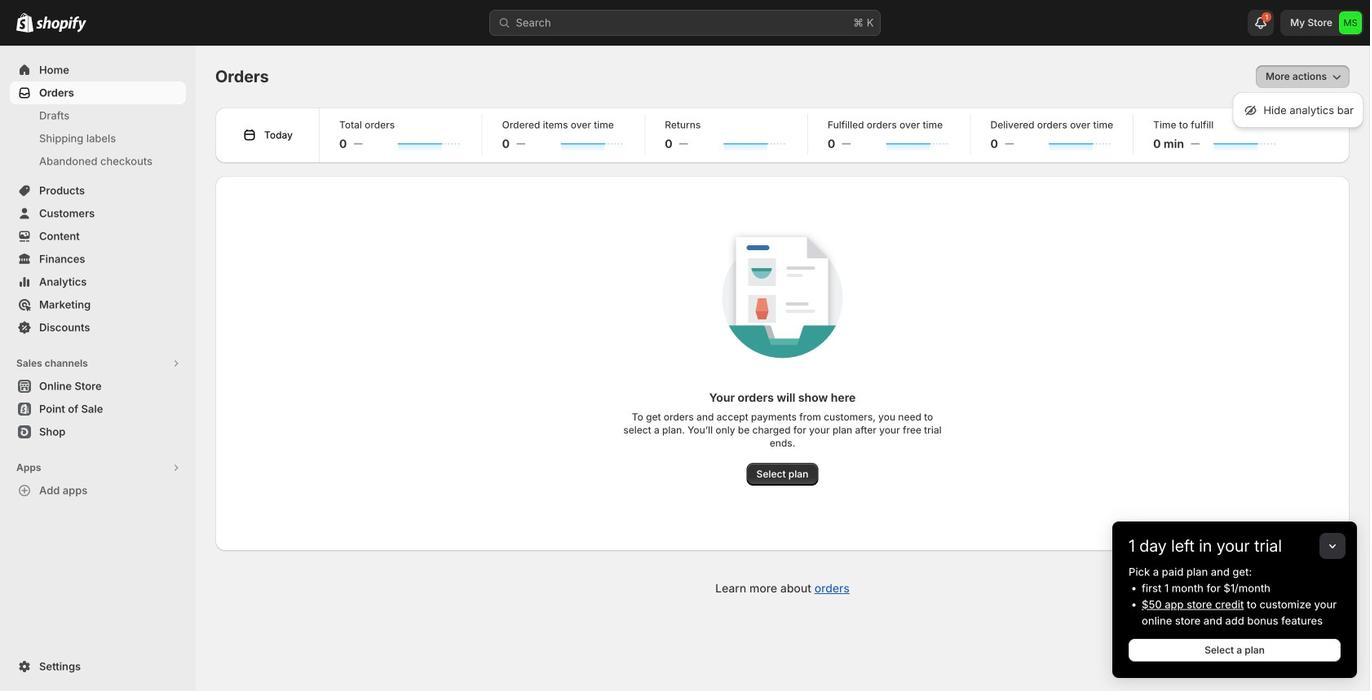 Task type: vqa. For each thing, say whether or not it's contained in the screenshot.
left Shopify image
yes



Task type: locate. For each thing, give the bounding box(es) containing it.
my store image
[[1340, 11, 1362, 34]]

shopify image
[[16, 13, 33, 32], [36, 16, 86, 32]]

0 horizontal spatial shopify image
[[16, 13, 33, 32]]

1 horizontal spatial shopify image
[[36, 16, 86, 32]]



